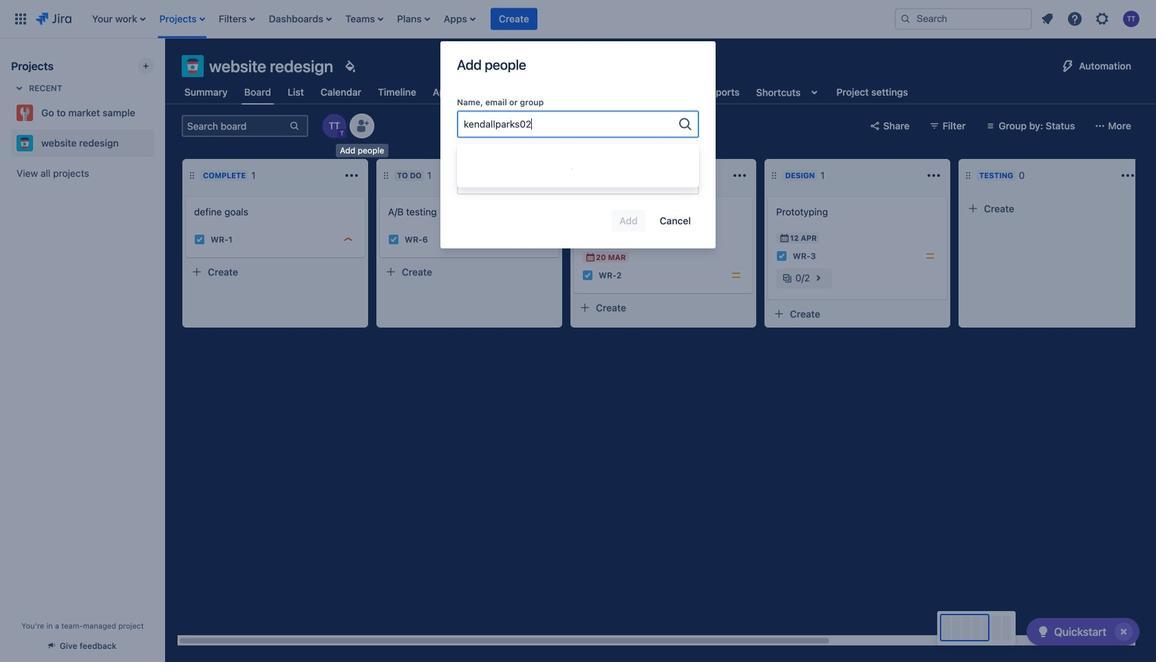 Task type: locate. For each thing, give the bounding box(es) containing it.
None text field
[[464, 117, 618, 131]]

5 list item from the left
[[341, 0, 388, 38]]

check image
[[1035, 624, 1052, 640]]

None search field
[[895, 8, 1033, 30]]

8 list item from the left
[[491, 0, 538, 38]]

medium image for middle task icon
[[537, 234, 548, 245]]

tab list
[[173, 80, 919, 105]]

high image
[[343, 234, 354, 245]]

0 horizontal spatial medium image
[[537, 234, 548, 245]]

tooltip
[[336, 144, 388, 157]]

medium image for rightmost task icon
[[925, 251, 936, 262]]

jira image
[[36, 11, 71, 27], [36, 11, 71, 27]]

0 horizontal spatial task image
[[194, 234, 205, 245]]

due date: 20 march 2024 image
[[585, 252, 596, 263], [585, 252, 596, 263]]

1 horizontal spatial list
[[1035, 7, 1148, 31]]

1 list item from the left
[[88, 0, 150, 38]]

1 horizontal spatial medium image
[[731, 270, 742, 281]]

add people image
[[354, 118, 370, 134]]

2 horizontal spatial medium image
[[925, 251, 936, 262]]

banner
[[0, 0, 1157, 39]]

task image
[[582, 270, 593, 281]]

list
[[85, 0, 884, 38], [1035, 7, 1148, 31]]

4 list item from the left
[[265, 0, 336, 38]]

0 horizontal spatial list
[[85, 0, 884, 38]]

search image
[[900, 13, 911, 24]]

0 vertical spatial medium image
[[537, 234, 548, 245]]

1 horizontal spatial task image
[[388, 234, 399, 245]]

dialog
[[441, 41, 716, 249]]

2 vertical spatial medium image
[[731, 270, 742, 281]]

1 vertical spatial medium image
[[925, 251, 936, 262]]

medium image
[[537, 234, 548, 245], [925, 251, 936, 262], [731, 270, 742, 281]]

list item
[[88, 0, 150, 38], [155, 0, 209, 38], [215, 0, 259, 38], [265, 0, 336, 38], [341, 0, 388, 38], [393, 0, 434, 38], [440, 0, 480, 38], [491, 0, 538, 38]]

task image
[[194, 234, 205, 245], [388, 234, 399, 245], [777, 251, 788, 262]]



Task type: vqa. For each thing, say whether or not it's contained in the screenshot.
Task image
yes



Task type: describe. For each thing, give the bounding box(es) containing it.
Search board text field
[[183, 116, 288, 136]]

due date: 12 april 2024 image
[[779, 233, 790, 244]]

open image
[[677, 173, 694, 189]]

7 list item from the left
[[440, 0, 480, 38]]

automation image
[[1060, 58, 1077, 74]]

6 list item from the left
[[393, 0, 434, 38]]

collapse recent projects image
[[11, 80, 28, 96]]

2 horizontal spatial task image
[[777, 251, 788, 262]]

medium image for task image
[[731, 270, 742, 281]]

2 list item from the left
[[155, 0, 209, 38]]

3 list item from the left
[[215, 0, 259, 38]]

due date: 12 april 2024 image
[[779, 233, 790, 244]]

dismiss quickstart image
[[1113, 621, 1135, 643]]

show subtasks image
[[810, 270, 827, 286]]

primary element
[[8, 0, 884, 38]]

Search field
[[895, 8, 1033, 30]]



